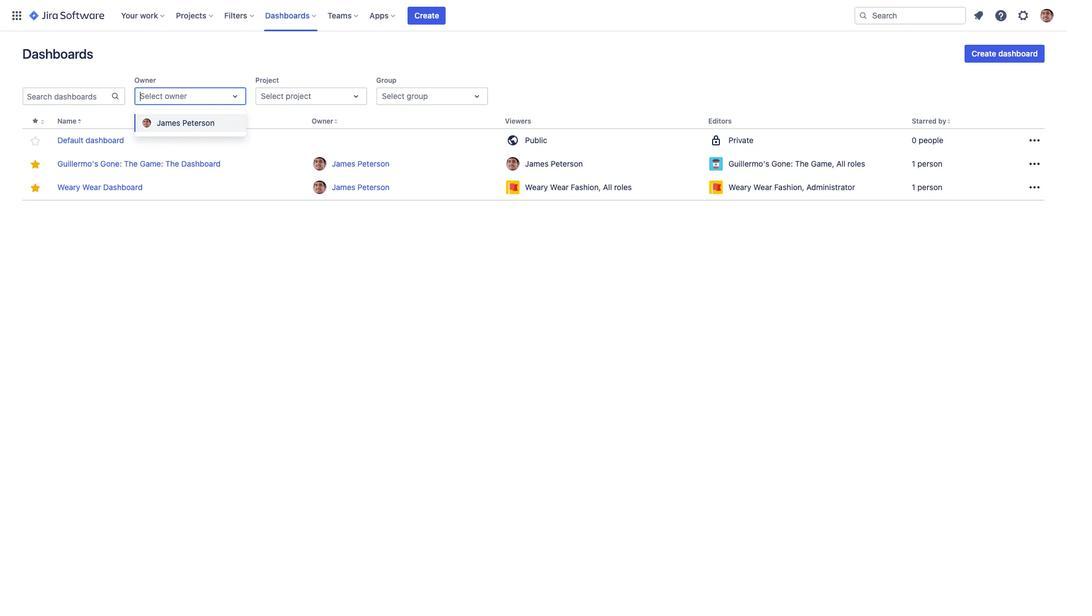 Task type: describe. For each thing, give the bounding box(es) containing it.
help image
[[994, 9, 1008, 22]]

star weary wear dashboard image
[[29, 181, 42, 195]]

james peterson link for weary wear fashion, all roles
[[312, 180, 496, 195]]

select for select owner
[[140, 91, 163, 101]]

apps button
[[366, 6, 400, 24]]

select project
[[261, 91, 311, 101]]

gone: for game,
[[771, 159, 793, 169]]

dashboard for create dashboard
[[998, 49, 1038, 58]]

weary wear fashion, all roles
[[525, 183, 632, 192]]

private
[[729, 136, 754, 145]]

starred by button
[[912, 117, 946, 125]]

teams button
[[324, 6, 363, 24]]

2 the from the left
[[165, 159, 179, 169]]

create button
[[408, 6, 446, 24]]

group
[[376, 76, 396, 85]]

create dashboard button
[[965, 45, 1045, 63]]

0
[[912, 136, 917, 145]]

Project text field
[[261, 91, 263, 102]]

dashboards inside popup button
[[265, 10, 310, 20]]

wear for weary wear fashion, administrator
[[754, 183, 772, 192]]

default
[[57, 136, 83, 145]]

0 horizontal spatial roles
[[614, 183, 632, 192]]

viewers
[[505, 117, 531, 125]]

Search dashboards text field
[[24, 88, 111, 104]]

create for create
[[414, 10, 439, 20]]

0 horizontal spatial dashboards
[[22, 46, 93, 62]]

Owner text field
[[140, 91, 142, 102]]

the for guillermo's gone: the game: the dashboard
[[124, 159, 138, 169]]

person for guillermo's gone: the game, all roles
[[917, 159, 942, 169]]

editors
[[708, 117, 732, 125]]

1 person for weary wear fashion, administrator
[[912, 183, 942, 192]]

your
[[121, 10, 138, 20]]

your profile and settings image
[[1040, 9, 1054, 22]]

weary for weary wear fashion, administrator
[[729, 183, 751, 192]]

star guillermo's gone: the game: the dashboard image
[[29, 158, 42, 171]]

wear for weary wear dashboard
[[82, 183, 101, 192]]

create dashboard
[[972, 49, 1038, 58]]

weary wear dashboard link
[[57, 182, 143, 193]]

dashboard for default dashboard
[[86, 136, 124, 145]]

1 person for guillermo's gone: the game, all roles
[[912, 159, 942, 169]]

game:
[[140, 159, 163, 169]]

weary for weary wear dashboard
[[57, 183, 80, 192]]

banner containing your work
[[0, 0, 1067, 31]]

notifications image
[[972, 9, 985, 22]]

project
[[255, 76, 279, 85]]

Search field
[[854, 6, 966, 24]]

select for select project
[[261, 91, 284, 101]]

create for create dashboard
[[972, 49, 996, 58]]

1 for weary wear fashion, administrator
[[912, 183, 915, 192]]

weary wear dashboard
[[57, 183, 143, 192]]

starred
[[912, 117, 937, 125]]

starred by
[[912, 117, 946, 125]]

filters button
[[221, 6, 258, 24]]

0 vertical spatial owner
[[134, 76, 156, 85]]

weary wear fashion, administrator
[[729, 183, 855, 192]]

settings image
[[1017, 9, 1030, 22]]

1 more image from the top
[[1028, 134, 1041, 147]]

1 horizontal spatial dashboard
[[181, 159, 221, 169]]

0 vertical spatial all
[[836, 159, 845, 169]]



Task type: locate. For each thing, give the bounding box(es) containing it.
1 open image from the left
[[228, 90, 242, 103]]

dashboard right the game:
[[181, 159, 221, 169]]

1 vertical spatial 1 person
[[912, 183, 942, 192]]

fashion, for all
[[571, 183, 601, 192]]

jira software image
[[29, 9, 104, 22], [29, 9, 104, 22]]

2 guillermo's from the left
[[729, 159, 769, 169]]

0 horizontal spatial create
[[414, 10, 439, 20]]

weary
[[57, 183, 80, 192], [525, 183, 548, 192], [729, 183, 751, 192]]

0 horizontal spatial gone:
[[100, 159, 122, 169]]

owner
[[134, 76, 156, 85], [312, 117, 333, 125]]

1 horizontal spatial select
[[261, 91, 284, 101]]

more image for guillermo's gone: the game, all roles
[[1028, 157, 1041, 171]]

1
[[912, 159, 915, 169], [912, 183, 915, 192]]

the left game,
[[795, 159, 809, 169]]

1 vertical spatial person
[[917, 183, 942, 192]]

gone:
[[100, 159, 122, 169], [771, 159, 793, 169]]

1 vertical spatial owner
[[312, 117, 333, 125]]

0 horizontal spatial wear
[[82, 183, 101, 192]]

guillermo's for guillermo's gone: the game: the dashboard
[[57, 159, 98, 169]]

0 people
[[912, 136, 943, 145]]

open image
[[470, 90, 484, 103]]

1 for guillermo's gone: the game, all roles
[[912, 159, 915, 169]]

1 horizontal spatial create
[[972, 49, 996, 58]]

1 weary from the left
[[57, 183, 80, 192]]

james peterson
[[157, 118, 215, 128], [332, 159, 390, 169], [525, 159, 583, 169], [332, 183, 390, 192]]

peterson
[[182, 118, 215, 128], [357, 159, 390, 169], [551, 159, 583, 169], [357, 183, 390, 192]]

people
[[919, 136, 943, 145]]

0 vertical spatial dashboard
[[998, 49, 1038, 58]]

1 vertical spatial create
[[972, 49, 996, 58]]

default dashboard link
[[57, 135, 124, 146]]

gone: for game:
[[100, 159, 122, 169]]

owner button
[[312, 117, 333, 125]]

group
[[407, 91, 428, 101]]

1 vertical spatial more image
[[1028, 157, 1041, 171]]

2 more image from the top
[[1028, 157, 1041, 171]]

2 horizontal spatial weary
[[729, 183, 751, 192]]

owner
[[165, 91, 187, 101]]

0 horizontal spatial dashboard
[[86, 136, 124, 145]]

2 fashion, from the left
[[774, 183, 804, 192]]

1 gone: from the left
[[100, 159, 122, 169]]

2 vertical spatial more image
[[1028, 181, 1041, 194]]

1 vertical spatial dashboard
[[86, 136, 124, 145]]

1 horizontal spatial dashboards
[[265, 10, 310, 20]]

2 horizontal spatial select
[[382, 91, 405, 101]]

0 horizontal spatial guillermo's
[[57, 159, 98, 169]]

0 horizontal spatial owner
[[134, 76, 156, 85]]

1 vertical spatial 1
[[912, 183, 915, 192]]

public
[[525, 136, 547, 145]]

select owner
[[140, 91, 187, 101]]

create inside create button
[[414, 10, 439, 20]]

dashboards
[[265, 10, 310, 20], [22, 46, 93, 62]]

create right apps dropdown button
[[414, 10, 439, 20]]

create inside the create dashboard button
[[972, 49, 996, 58]]

gone: up weary wear dashboard
[[100, 159, 122, 169]]

wear
[[82, 183, 101, 192], [550, 183, 569, 192], [754, 183, 772, 192]]

1 horizontal spatial the
[[165, 159, 179, 169]]

more image for weary wear fashion, administrator
[[1028, 181, 1041, 194]]

1 horizontal spatial open image
[[349, 90, 363, 103]]

0 horizontal spatial weary
[[57, 183, 80, 192]]

guillermo's down default
[[57, 159, 98, 169]]

1 horizontal spatial roles
[[848, 159, 865, 169]]

fashion, for administrator
[[774, 183, 804, 192]]

1 1 person from the top
[[912, 159, 942, 169]]

fashion,
[[571, 183, 601, 192], [774, 183, 804, 192]]

wear inside weary wear dashboard link
[[82, 183, 101, 192]]

the
[[124, 159, 138, 169], [165, 159, 179, 169], [795, 159, 809, 169]]

2 weary from the left
[[525, 183, 548, 192]]

star default dashboard image
[[29, 134, 42, 148]]

guillermo's
[[57, 159, 98, 169], [729, 159, 769, 169]]

projects button
[[173, 6, 218, 24]]

2 1 person from the top
[[912, 183, 942, 192]]

open image left group text field
[[349, 90, 363, 103]]

0 vertical spatial more image
[[1028, 134, 1041, 147]]

0 horizontal spatial the
[[124, 159, 138, 169]]

1 wear from the left
[[82, 183, 101, 192]]

2 horizontal spatial the
[[795, 159, 809, 169]]

1 horizontal spatial all
[[836, 159, 845, 169]]

1 guillermo's from the left
[[57, 159, 98, 169]]

search image
[[859, 11, 868, 20]]

2 gone: from the left
[[771, 159, 793, 169]]

person
[[917, 159, 942, 169], [917, 183, 942, 192]]

dashboard right default
[[86, 136, 124, 145]]

1 horizontal spatial gone:
[[771, 159, 793, 169]]

dashboards button
[[262, 6, 321, 24]]

0 horizontal spatial select
[[140, 91, 163, 101]]

banner
[[0, 0, 1067, 31]]

0 horizontal spatial fashion,
[[571, 183, 601, 192]]

your work button
[[118, 6, 169, 24]]

open image for project
[[349, 90, 363, 103]]

2 horizontal spatial wear
[[754, 183, 772, 192]]

dashboards details element
[[22, 114, 1045, 201]]

3 the from the left
[[795, 159, 809, 169]]

roles
[[848, 159, 865, 169], [614, 183, 632, 192]]

1 vertical spatial dashboard
[[103, 183, 143, 192]]

1 1 from the top
[[912, 159, 915, 169]]

1 horizontal spatial fashion,
[[774, 183, 804, 192]]

0 vertical spatial james peterson link
[[312, 156, 496, 172]]

administrator
[[806, 183, 855, 192]]

work
[[140, 10, 158, 20]]

1 vertical spatial james peterson link
[[312, 180, 496, 195]]

1 james peterson link from the top
[[312, 156, 496, 172]]

dashboard
[[998, 49, 1038, 58], [86, 136, 124, 145]]

weary right star weary wear dashboard icon
[[57, 183, 80, 192]]

3 more image from the top
[[1028, 181, 1041, 194]]

1 person from the top
[[917, 159, 942, 169]]

project
[[286, 91, 311, 101]]

0 vertical spatial person
[[917, 159, 942, 169]]

james
[[157, 118, 180, 128], [332, 159, 355, 169], [525, 159, 549, 169], [332, 183, 355, 192]]

2 1 from the top
[[912, 183, 915, 192]]

gone: up the weary wear fashion, administrator
[[771, 159, 793, 169]]

dashboards up 'search dashboards' text field
[[22, 46, 93, 62]]

guillermo's gone: the game: the dashboard
[[57, 159, 221, 169]]

by
[[938, 117, 946, 125]]

dashboard inside the create dashboard button
[[998, 49, 1038, 58]]

1 vertical spatial dashboards
[[22, 46, 93, 62]]

select group
[[382, 91, 428, 101]]

select for select group
[[382, 91, 405, 101]]

open image
[[228, 90, 242, 103], [349, 90, 363, 103]]

0 vertical spatial 1
[[912, 159, 915, 169]]

appswitcher icon image
[[10, 9, 24, 22]]

teams
[[328, 10, 352, 20]]

1 select from the left
[[140, 91, 163, 101]]

name
[[57, 117, 76, 125]]

select down group
[[382, 91, 405, 101]]

james peterson link
[[312, 156, 496, 172], [312, 180, 496, 195]]

weary for weary wear fashion, all roles
[[525, 183, 548, 192]]

guillermo's gone: the game, all roles
[[729, 159, 865, 169]]

1 vertical spatial all
[[603, 183, 612, 192]]

dashboard
[[181, 159, 221, 169], [103, 183, 143, 192]]

game,
[[811, 159, 834, 169]]

create down "notifications" icon
[[972, 49, 996, 58]]

james peterson link for james peterson
[[312, 156, 496, 172]]

owner inside dashboards details 'element'
[[312, 117, 333, 125]]

weary down the public
[[525, 183, 548, 192]]

create
[[414, 10, 439, 20], [972, 49, 996, 58]]

1 horizontal spatial wear
[[550, 183, 569, 192]]

1 person
[[912, 159, 942, 169], [912, 183, 942, 192]]

0 horizontal spatial dashboard
[[103, 183, 143, 192]]

Group text field
[[382, 91, 384, 102]]

0 vertical spatial roles
[[848, 159, 865, 169]]

guillermo's gone: the game: the dashboard link
[[57, 159, 221, 170]]

primary element
[[7, 0, 854, 31]]

dashboards right filters "popup button"
[[265, 10, 310, 20]]

2 wear from the left
[[550, 183, 569, 192]]

open image left project text field
[[228, 90, 242, 103]]

filters
[[224, 10, 247, 20]]

weary down private
[[729, 183, 751, 192]]

select down project
[[261, 91, 284, 101]]

the for guillermo's gone: the game, all roles
[[795, 159, 809, 169]]

select left the owner
[[140, 91, 163, 101]]

0 vertical spatial dashboard
[[181, 159, 221, 169]]

0 horizontal spatial open image
[[228, 90, 242, 103]]

person for weary wear fashion, administrator
[[917, 183, 942, 192]]

1 the from the left
[[124, 159, 138, 169]]

dashboard down settings icon
[[998, 49, 1038, 58]]

0 vertical spatial create
[[414, 10, 439, 20]]

1 horizontal spatial guillermo's
[[729, 159, 769, 169]]

dashboard down guillermo's gone: the game: the dashboard link
[[103, 183, 143, 192]]

0 vertical spatial 1 person
[[912, 159, 942, 169]]

select
[[140, 91, 163, 101], [261, 91, 284, 101], [382, 91, 405, 101]]

2 person from the top
[[917, 183, 942, 192]]

apps
[[370, 10, 389, 20]]

3 weary from the left
[[729, 183, 751, 192]]

default dashboard
[[57, 136, 124, 145]]

the right the game:
[[165, 159, 179, 169]]

more image
[[1028, 134, 1041, 147], [1028, 157, 1041, 171], [1028, 181, 1041, 194]]

guillermo's for guillermo's gone: the game, all roles
[[729, 159, 769, 169]]

2 james peterson link from the top
[[312, 180, 496, 195]]

0 horizontal spatial all
[[603, 183, 612, 192]]

open image for owner
[[228, 90, 242, 103]]

1 horizontal spatial weary
[[525, 183, 548, 192]]

name button
[[57, 117, 76, 125]]

wear for weary wear fashion, all roles
[[550, 183, 569, 192]]

2 select from the left
[[261, 91, 284, 101]]

1 vertical spatial roles
[[614, 183, 632, 192]]

your work
[[121, 10, 158, 20]]

0 vertical spatial dashboards
[[265, 10, 310, 20]]

the left the game:
[[124, 159, 138, 169]]

projects
[[176, 10, 206, 20]]

3 wear from the left
[[754, 183, 772, 192]]

1 fashion, from the left
[[571, 183, 601, 192]]

1 horizontal spatial dashboard
[[998, 49, 1038, 58]]

1 horizontal spatial owner
[[312, 117, 333, 125]]

dashboard inside default dashboard link
[[86, 136, 124, 145]]

all
[[836, 159, 845, 169], [603, 183, 612, 192]]

guillermo's down private
[[729, 159, 769, 169]]

3 select from the left
[[382, 91, 405, 101]]

2 open image from the left
[[349, 90, 363, 103]]



Task type: vqa. For each thing, say whether or not it's contained in the screenshot.
projects at left top
yes



